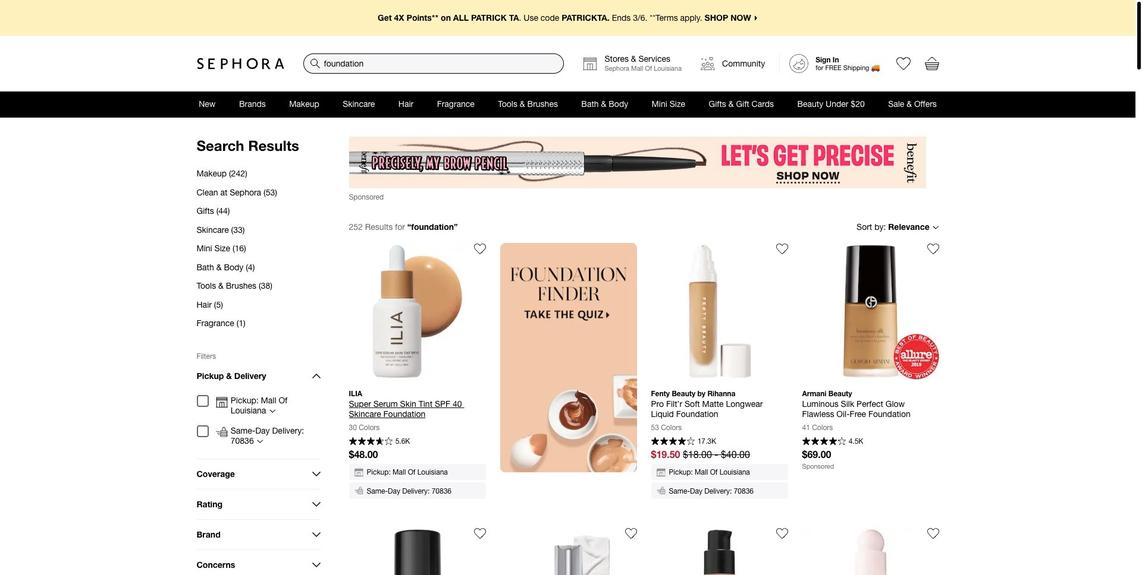 Task type: describe. For each thing, give the bounding box(es) containing it.
sign in to love rare beauty by selena gomez - liquid touch weightless foundation image
[[927, 528, 939, 540]]

sign in to love fenty beauty by rihanna - pro filt'r soft matte longwear liquid foundation image
[[776, 244, 788, 255]]

go to basket image
[[925, 57, 939, 71]]

sephora collection - best skin ever liquid foundation image
[[651, 528, 788, 576]]

3.5 stars element
[[349, 438, 393, 447]]

Search search field
[[304, 54, 564, 73]]

sign in to love haus labs by lady gaga - triclone skin tech medium coverage foundation with fermented arnica image
[[625, 528, 637, 540]]

armani beauty - luminous silk perfect glow flawless oil-free foundation image
[[802, 244, 939, 380]]

image de bannière avec contenu sponsorisé image
[[349, 137, 926, 189]]

17.3k reviews element
[[698, 439, 716, 446]]

sign in to love sephora collection - best skin ever liquid foundation image
[[776, 528, 788, 540]]

sign in to love too faced - born this way natural finish longwear liquid foundation image
[[474, 528, 486, 540]]



Task type: vqa. For each thing, say whether or not it's contained in the screenshot.
Protections
no



Task type: locate. For each thing, give the bounding box(es) containing it.
4 stars element left 17.3k reviews element
[[651, 438, 695, 447]]

4 stars element for 17.3k reviews element
[[651, 438, 695, 447]]

sign in to love ilia - super serum skin tint spf 40 skincare foundation image
[[474, 244, 486, 255]]

4.5k reviews element
[[849, 439, 864, 446]]

4 stars element left 4.5k reviews element
[[802, 438, 846, 447]]

1 horizontal spatial 4 stars element
[[802, 438, 846, 447]]

1 4 stars element from the left
[[651, 438, 695, 447]]

4 stars element
[[651, 438, 695, 447], [802, 438, 846, 447]]

rare beauty by selena gomez - liquid touch weightless foundation image
[[802, 528, 939, 576]]

2 4 stars element from the left
[[802, 438, 846, 447]]

haus labs by lady gaga - triclone skin tech medium coverage foundation with fermented arnica image
[[500, 528, 637, 576]]

foundation finder | take the quiz > image
[[500, 244, 637, 473]]

fenty beauty by rihanna - pro filt'r soft matte longwear liquid foundation image
[[651, 244, 788, 380]]

4 stars element for 4.5k reviews element
[[802, 438, 846, 447]]

ilia - super serum skin tint spf 40 skincare foundation image
[[349, 244, 486, 380]]

too faced - born this way natural finish longwear liquid foundation image
[[349, 528, 486, 576]]

None field
[[303, 54, 564, 74]]

sign in to love armani beauty - luminous silk perfect glow flawless oil-free foundation image
[[927, 244, 939, 255]]

5.6k reviews element
[[395, 439, 410, 446]]

None search field
[[303, 54, 564, 74]]

0 horizontal spatial 4 stars element
[[651, 438, 695, 447]]

sephora homepage image
[[197, 58, 284, 70]]



